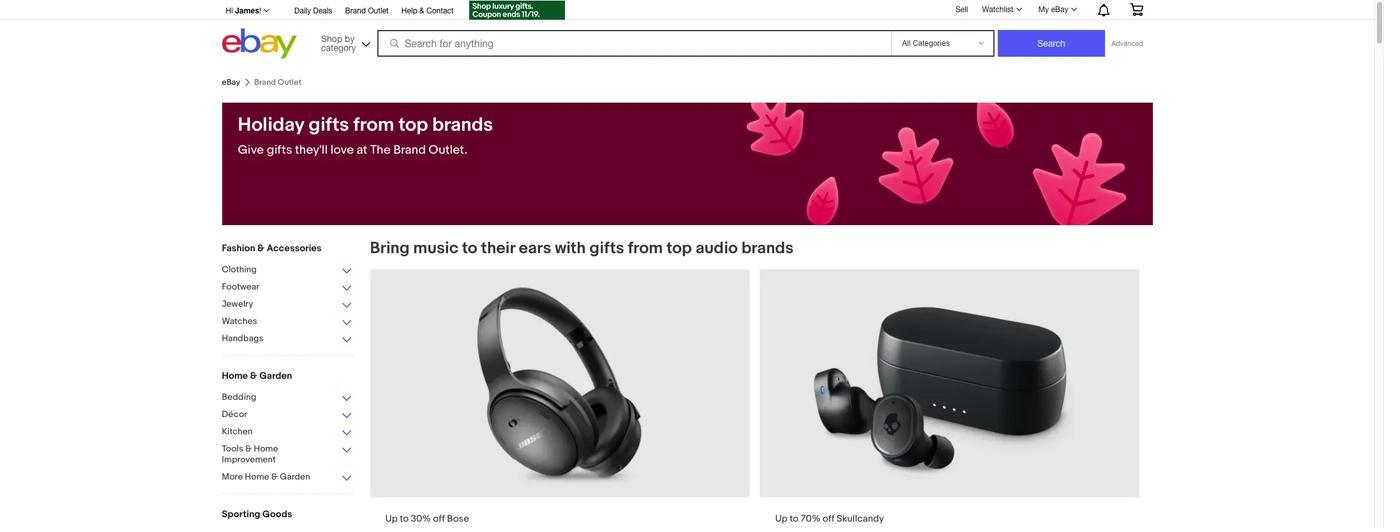 Task type: locate. For each thing, give the bounding box(es) containing it.
& up bedding
[[250, 370, 257, 382]]

0 horizontal spatial from
[[353, 114, 394, 137]]

tools & home improvement button
[[222, 444, 353, 467]]

kitchen button
[[222, 427, 353, 439]]

to inside up to 70% off skullcandy text box
[[790, 513, 799, 525]]

& right fashion at the left of the page
[[257, 243, 265, 255]]

watches button
[[222, 316, 353, 328]]

1 horizontal spatial up
[[775, 513, 788, 525]]

up inside text box
[[775, 513, 788, 525]]

1 vertical spatial ebay
[[222, 77, 240, 87]]

hi james !
[[226, 6, 261, 15]]

ebay inside "link"
[[1051, 5, 1069, 14]]

0 vertical spatial ebay
[[1051, 5, 1069, 14]]

ebay link
[[222, 77, 240, 87]]

to
[[462, 239, 477, 259], [400, 513, 409, 525], [790, 513, 799, 525]]

gifts
[[309, 114, 349, 137], [267, 143, 292, 158], [589, 239, 624, 259]]

watches
[[222, 316, 257, 327]]

& right "tools"
[[245, 444, 252, 455]]

0 horizontal spatial brand
[[345, 6, 366, 15]]

0 vertical spatial gifts
[[309, 114, 349, 137]]

handbags
[[222, 333, 263, 344]]

holiday gifts from top brands give gifts they'll love at the brand outlet.
[[238, 114, 493, 158]]

off
[[433, 513, 445, 525], [823, 513, 835, 525]]

get the coupon image
[[469, 1, 565, 20]]

1 horizontal spatial off
[[823, 513, 835, 525]]

home down kitchen dropdown button
[[254, 444, 278, 455]]

&
[[420, 6, 424, 15], [257, 243, 265, 255], [250, 370, 257, 382], [245, 444, 252, 455], [271, 472, 278, 483]]

off inside text box
[[823, 513, 835, 525]]

top inside holiday gifts from top brands give gifts they'll love at the brand outlet.
[[399, 114, 428, 137]]

brand right the
[[393, 143, 426, 158]]

1 horizontal spatial to
[[462, 239, 477, 259]]

brands up outlet.
[[432, 114, 493, 137]]

from inside holiday gifts from top brands give gifts they'll love at the brand outlet.
[[353, 114, 394, 137]]

to left 70%
[[790, 513, 799, 525]]

goods
[[262, 509, 292, 521]]

up left 30%
[[385, 513, 398, 525]]

jewelry button
[[222, 299, 353, 311]]

Search for anything text field
[[379, 31, 889, 56]]

1 horizontal spatial ebay
[[1051, 5, 1069, 14]]

ebay
[[1051, 5, 1069, 14], [222, 77, 240, 87]]

ebay up "holiday"
[[222, 77, 240, 87]]

gifts for holiday
[[267, 143, 292, 158]]

none submit inside shop by category banner
[[998, 30, 1105, 57]]

up left 70%
[[775, 513, 788, 525]]

gifts right with
[[589, 239, 624, 259]]

more home & garden button
[[222, 472, 353, 484]]

clothing button
[[222, 264, 353, 276]]

2 vertical spatial gifts
[[589, 239, 624, 259]]

off right 30%
[[433, 513, 445, 525]]

2 horizontal spatial gifts
[[589, 239, 624, 259]]

1 vertical spatial top
[[667, 239, 692, 259]]

off for skullcandy
[[823, 513, 835, 525]]

0 vertical spatial from
[[353, 114, 394, 137]]

garden
[[259, 370, 292, 382], [280, 472, 310, 483]]

0 horizontal spatial ebay
[[222, 77, 240, 87]]

home up bedding
[[222, 370, 248, 382]]

0 horizontal spatial to
[[400, 513, 409, 525]]

brands right audio
[[742, 239, 794, 259]]

watchlist
[[982, 5, 1014, 14]]

fashion & accessories
[[222, 243, 322, 255]]

gifts down "holiday"
[[267, 143, 292, 158]]

home
[[222, 370, 248, 382], [254, 444, 278, 455], [245, 472, 269, 483]]

garden down tools & home improvement dropdown button
[[280, 472, 310, 483]]

0 vertical spatial top
[[399, 114, 428, 137]]

account navigation
[[219, 0, 1153, 22]]

2 up from the left
[[775, 513, 788, 525]]

daily deals link
[[294, 4, 332, 19]]

0 vertical spatial brands
[[432, 114, 493, 137]]

ebay right my
[[1051, 5, 1069, 14]]

off inside text field
[[433, 513, 445, 525]]

bedding
[[222, 392, 256, 403]]

watchlist link
[[975, 2, 1028, 17]]

1 vertical spatial gifts
[[267, 143, 292, 158]]

outlet.
[[429, 143, 468, 158]]

shop by category banner
[[219, 0, 1153, 62]]

up to 30% off bose
[[385, 513, 469, 525]]

my ebay link
[[1032, 2, 1083, 17]]

1 vertical spatial brand
[[393, 143, 426, 158]]

sporting goods
[[222, 509, 292, 521]]

up for up to 70% off skullcandy
[[775, 513, 788, 525]]

up
[[385, 513, 398, 525], [775, 513, 788, 525]]

to for up to 30% off bose
[[400, 513, 409, 525]]

they'll
[[295, 143, 328, 158]]

brands inside holiday gifts from top brands give gifts they'll love at the brand outlet.
[[432, 114, 493, 137]]

to inside up to 30% off bose text field
[[400, 513, 409, 525]]

brand inside holiday gifts from top brands give gifts they'll love at the brand outlet.
[[393, 143, 426, 158]]

brands
[[432, 114, 493, 137], [742, 239, 794, 259]]

0 horizontal spatial up
[[385, 513, 398, 525]]

1 off from the left
[[433, 513, 445, 525]]

home down improvement
[[245, 472, 269, 483]]

0 horizontal spatial gifts
[[267, 143, 292, 158]]

more
[[222, 472, 243, 483]]

ears
[[519, 239, 551, 259]]

brand left outlet
[[345, 6, 366, 15]]

2 horizontal spatial to
[[790, 513, 799, 525]]

category
[[321, 42, 356, 53]]

hi
[[226, 6, 233, 15]]

1 horizontal spatial brand
[[393, 143, 426, 158]]

off right 70%
[[823, 513, 835, 525]]

0 horizontal spatial brands
[[432, 114, 493, 137]]

sell
[[956, 5, 968, 14]]

handbags button
[[222, 333, 353, 345]]

up to 30% off bose link
[[370, 269, 750, 529]]

1 vertical spatial garden
[[280, 472, 310, 483]]

brand
[[345, 6, 366, 15], [393, 143, 426, 158]]

accessories
[[267, 243, 322, 255]]

0 horizontal spatial off
[[433, 513, 445, 525]]

to left 30%
[[400, 513, 409, 525]]

home & garden
[[222, 370, 292, 382]]

improvement
[[222, 455, 276, 465]]

bose
[[447, 513, 469, 525]]

fashion
[[222, 243, 255, 255]]

daily
[[294, 6, 311, 15]]

brand inside account navigation
[[345, 6, 366, 15]]

garden inside bedding décor kitchen tools & home improvement more home & garden
[[280, 472, 310, 483]]

clothing
[[222, 264, 257, 275]]

help & contact link
[[402, 4, 454, 19]]

up inside text field
[[385, 513, 398, 525]]

décor
[[222, 409, 247, 420]]

your shopping cart image
[[1129, 3, 1144, 16]]

& right help
[[420, 6, 424, 15]]

gifts up 'love'
[[309, 114, 349, 137]]

1 horizontal spatial top
[[667, 239, 692, 259]]

from
[[353, 114, 394, 137], [628, 239, 663, 259]]

2 off from the left
[[823, 513, 835, 525]]

footwear button
[[222, 282, 353, 294]]

2 vertical spatial home
[[245, 472, 269, 483]]

0 vertical spatial brand
[[345, 6, 366, 15]]

1 vertical spatial from
[[628, 239, 663, 259]]

to left their on the top of the page
[[462, 239, 477, 259]]

brand outlet
[[345, 6, 389, 15]]

clothing footwear jewelry watches handbags
[[222, 264, 263, 344]]

top
[[399, 114, 428, 137], [667, 239, 692, 259]]

off for bose
[[433, 513, 445, 525]]

up to 70% off skullcandy
[[775, 513, 884, 525]]

garden up the bedding 'dropdown button'
[[259, 370, 292, 382]]

Up to 70% off Skullcandy text field
[[760, 269, 1140, 529]]

0 horizontal spatial top
[[399, 114, 428, 137]]

None submit
[[998, 30, 1105, 57]]

shop
[[321, 34, 342, 44]]

& inside account navigation
[[420, 6, 424, 15]]

1 vertical spatial brands
[[742, 239, 794, 259]]

jewelry
[[222, 299, 253, 310]]

bring
[[370, 239, 410, 259]]

1 up from the left
[[385, 513, 398, 525]]

love
[[331, 143, 354, 158]]



Task type: vqa. For each thing, say whether or not it's contained in the screenshot.
the left top
yes



Task type: describe. For each thing, give the bounding box(es) containing it.
james
[[235, 6, 259, 15]]

help
[[402, 6, 417, 15]]

give
[[238, 143, 264, 158]]

sell link
[[950, 5, 974, 14]]

& for accessories
[[257, 243, 265, 255]]

deals
[[313, 6, 332, 15]]

advanced
[[1112, 40, 1143, 47]]

my
[[1039, 5, 1049, 14]]

daily deals
[[294, 6, 332, 15]]

30%
[[411, 513, 431, 525]]

shop by category button
[[315, 28, 373, 56]]

1 horizontal spatial from
[[628, 239, 663, 259]]

bring music to their ears with gifts from top audio brands
[[370, 239, 794, 259]]

up to 70% off skullcandy link
[[760, 269, 1140, 529]]

music
[[413, 239, 459, 259]]

brand outlet link
[[345, 4, 389, 19]]

holiday
[[238, 114, 304, 137]]

0 vertical spatial home
[[222, 370, 248, 382]]

with
[[555, 239, 586, 259]]

0 vertical spatial garden
[[259, 370, 292, 382]]

advanced link
[[1105, 31, 1150, 56]]

at
[[357, 143, 367, 158]]

& for contact
[[420, 6, 424, 15]]

footwear
[[222, 282, 259, 292]]

audio
[[696, 239, 738, 259]]

70%
[[801, 513, 821, 525]]

& down tools & home improvement dropdown button
[[271, 472, 278, 483]]

Up to 30% off Bose text field
[[370, 269, 750, 529]]

bedding décor kitchen tools & home improvement more home & garden
[[222, 392, 310, 483]]

to for up to 70% off skullcandy
[[790, 513, 799, 525]]

my ebay
[[1039, 5, 1069, 14]]

& for garden
[[250, 370, 257, 382]]

contact
[[426, 6, 454, 15]]

skullcandy
[[837, 513, 884, 525]]

kitchen
[[222, 427, 253, 437]]

bedding button
[[222, 392, 353, 404]]

outlet
[[368, 6, 389, 15]]

the
[[370, 143, 391, 158]]

sporting
[[222, 509, 260, 521]]

1 horizontal spatial brands
[[742, 239, 794, 259]]

1 horizontal spatial gifts
[[309, 114, 349, 137]]

!
[[259, 6, 261, 15]]

shop by category
[[321, 34, 356, 53]]

décor button
[[222, 409, 353, 421]]

by
[[345, 34, 355, 44]]

their
[[481, 239, 515, 259]]

help & contact
[[402, 6, 454, 15]]

tools
[[222, 444, 243, 455]]

gifts for bring
[[589, 239, 624, 259]]

1 vertical spatial home
[[254, 444, 278, 455]]

up for up to 30% off bose
[[385, 513, 398, 525]]



